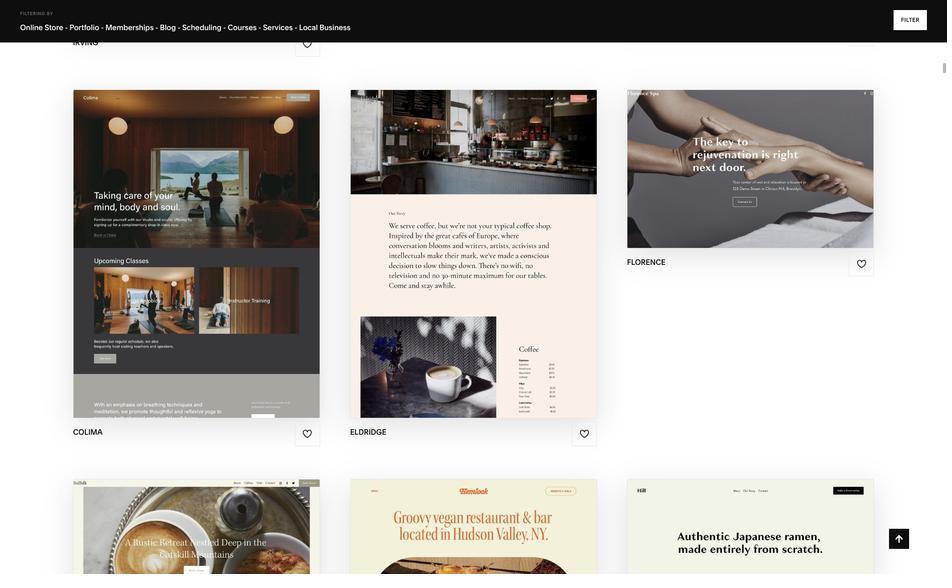 Task type: vqa. For each thing, say whether or not it's contained in the screenshot.


Task type: locate. For each thing, give the bounding box(es) containing it.
2 horizontal spatial preview
[[706, 169, 746, 179]]

- right portfolio
[[101, 23, 104, 32]]

2 vertical spatial colima
[[73, 428, 103, 437]]

2 horizontal spatial with
[[725, 151, 748, 162]]

1 horizontal spatial preview
[[430, 254, 470, 264]]

portfolio
[[70, 23, 99, 32]]

3 - from the left
[[156, 23, 158, 32]]

1 horizontal spatial with
[[449, 236, 472, 247]]

with for florence
[[725, 151, 748, 162]]

-
[[65, 23, 68, 32], [101, 23, 104, 32], [156, 23, 158, 32], [178, 23, 181, 32], [223, 23, 226, 32], [259, 23, 261, 32], [295, 23, 298, 32]]

colima
[[201, 236, 238, 247], [199, 254, 236, 264], [73, 428, 103, 437]]

florence
[[750, 151, 798, 162], [748, 169, 796, 179], [628, 258, 666, 267]]

preview eldridge
[[430, 254, 517, 264]]

- right courses
[[259, 23, 261, 32]]

with up preview florence on the top right
[[725, 151, 748, 162]]

preview
[[706, 169, 746, 179], [157, 254, 197, 264], [430, 254, 470, 264]]

add florence to your favorites list image
[[857, 259, 867, 269]]

courses
[[228, 23, 257, 32]]

preview down start with eldridge
[[430, 254, 470, 264]]

0 vertical spatial florence
[[750, 151, 798, 162]]

0 horizontal spatial preview
[[157, 254, 197, 264]]

memberships
[[106, 23, 154, 32]]

eldridge
[[474, 236, 519, 247], [472, 254, 517, 264], [350, 428, 387, 437]]

preview down start with florence
[[706, 169, 746, 179]]

0 horizontal spatial with
[[176, 236, 199, 247]]

with inside the "start with florence" button
[[725, 151, 748, 162]]

with up preview colima
[[176, 236, 199, 247]]

1 vertical spatial colima
[[199, 254, 236, 264]]

2 vertical spatial eldridge
[[350, 428, 387, 437]]

- left blog
[[156, 23, 158, 32]]

1 horizontal spatial start
[[419, 236, 447, 247]]

- left courses
[[223, 23, 226, 32]]

0 horizontal spatial start
[[146, 236, 174, 247]]

filter
[[902, 16, 920, 23]]

preview for preview florence
[[706, 169, 746, 179]]

start with florence button
[[695, 144, 807, 169]]

- left 'local'
[[295, 23, 298, 32]]

by
[[47, 11, 53, 16]]

- right store
[[65, 23, 68, 32]]

suffolk image
[[74, 480, 320, 574]]

start with eldridge button
[[419, 229, 529, 254]]

irving image
[[74, 0, 320, 28]]

4 - from the left
[[178, 23, 181, 32]]

preview down start with colima
[[157, 254, 197, 264]]

online
[[20, 23, 43, 32]]

colima image
[[74, 90, 320, 418]]

5 - from the left
[[223, 23, 226, 32]]

7 - from the left
[[295, 23, 298, 32]]

with inside start with colima button
[[176, 236, 199, 247]]

eldridge image
[[351, 90, 597, 418]]

start with colima
[[146, 236, 238, 247]]

filter button
[[894, 10, 928, 30]]

add eldridge to your favorites list image
[[580, 429, 590, 439]]

with up preview eldridge
[[449, 236, 472, 247]]

services
[[263, 23, 293, 32]]

1 - from the left
[[65, 23, 68, 32]]

florence inside button
[[750, 151, 798, 162]]

local
[[299, 23, 318, 32]]

0 vertical spatial colima
[[201, 236, 238, 247]]

- right blog
[[178, 23, 181, 32]]

start with eldridge
[[419, 236, 519, 247]]

with
[[725, 151, 748, 162], [176, 236, 199, 247], [449, 236, 472, 247]]

2 horizontal spatial start
[[695, 151, 723, 162]]

preview for preview colima
[[157, 254, 197, 264]]

start
[[695, 151, 723, 162], [146, 236, 174, 247], [419, 236, 447, 247]]

start for preview eldridge
[[419, 236, 447, 247]]

0 vertical spatial eldridge
[[474, 236, 519, 247]]

with inside "start with eldridge" button
[[449, 236, 472, 247]]

start with colima button
[[146, 229, 247, 254]]

start for preview colima
[[146, 236, 174, 247]]



Task type: describe. For each thing, give the bounding box(es) containing it.
colima inside button
[[201, 236, 238, 247]]

preview colima link
[[157, 247, 236, 272]]

back to top image
[[895, 534, 905, 544]]

preview eldridge link
[[430, 247, 517, 272]]

1 vertical spatial eldridge
[[472, 254, 517, 264]]

filtering
[[20, 11, 45, 16]]

6 - from the left
[[259, 23, 261, 32]]

start for preview florence
[[695, 151, 723, 162]]

scheduling
[[182, 23, 222, 32]]

preview for preview eldridge
[[430, 254, 470, 264]]

hill image
[[628, 480, 874, 574]]

1 vertical spatial florence
[[748, 169, 796, 179]]

florence image
[[628, 90, 874, 248]]

business
[[320, 23, 351, 32]]

filtering by
[[20, 11, 53, 16]]

add irving to your favorites list image
[[303, 39, 313, 49]]

irving
[[73, 38, 98, 47]]

hemlock image
[[351, 480, 597, 574]]

2 vertical spatial florence
[[628, 258, 666, 267]]

store
[[45, 23, 63, 32]]

online store - portfolio - memberships - blog - scheduling - courses - services - local business
[[20, 23, 351, 32]]

add colima to your favorites list image
[[303, 429, 313, 439]]

start with florence
[[695, 151, 798, 162]]

with for eldridge
[[449, 236, 472, 247]]

eldridge inside button
[[474, 236, 519, 247]]

preview florence link
[[706, 162, 796, 187]]

preview colima
[[157, 254, 236, 264]]

preview florence
[[706, 169, 796, 179]]

2 - from the left
[[101, 23, 104, 32]]

with for colima
[[176, 236, 199, 247]]

blog
[[160, 23, 176, 32]]



